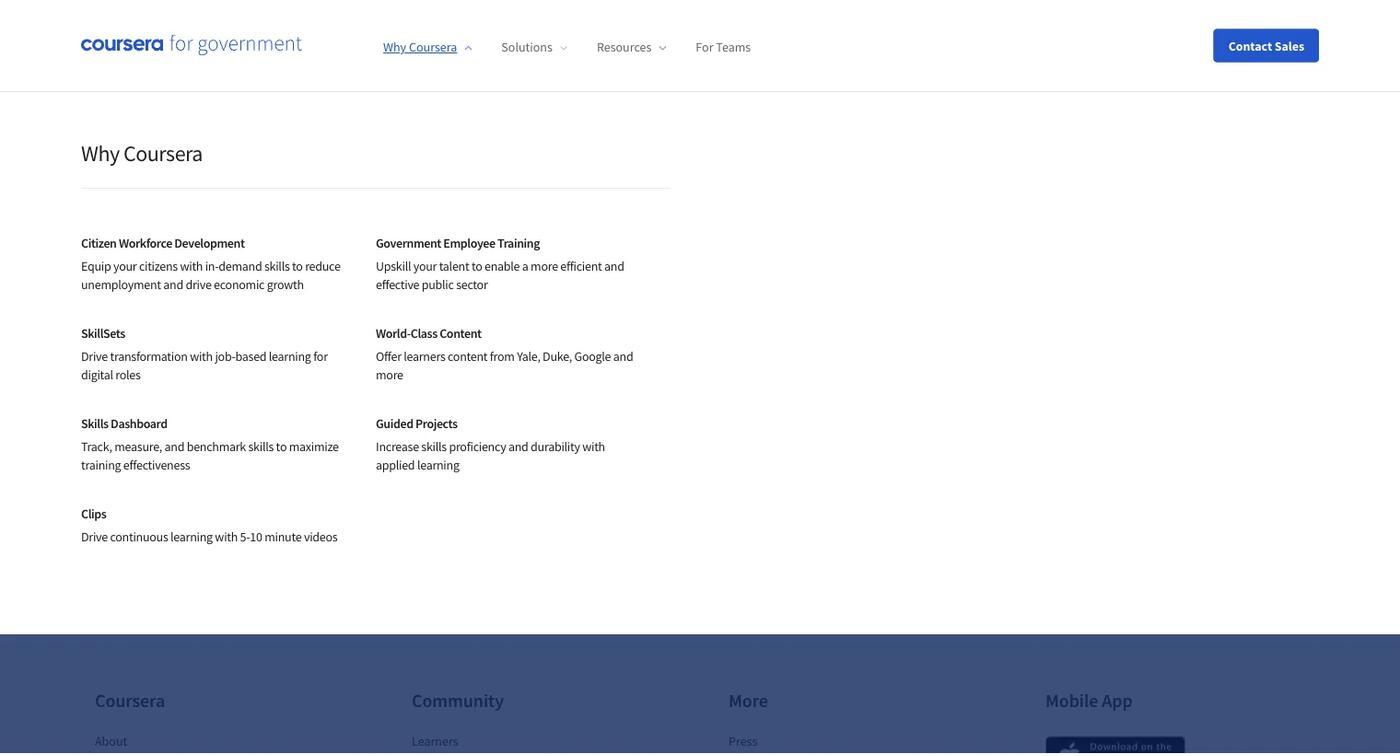 Task type: vqa. For each thing, say whether or not it's contained in the screenshot.


Task type: describe. For each thing, give the bounding box(es) containing it.
contact sales
[[1229, 37, 1305, 54]]

with inside clips drive continuous learning with 5-10 minute videos
[[215, 529, 238, 546]]

learners
[[412, 733, 459, 750]]

press link
[[729, 733, 758, 750]]

content
[[448, 348, 488, 365]]

why coursera link
[[383, 39, 472, 55]]

learning inside guided projects increase skills proficiency and durability with applied learning
[[417, 457, 460, 474]]

with inside the skillsets drive transformation with job-based learning for digital roles
[[190, 348, 213, 365]]

solutions
[[502, 39, 553, 55]]

benchmarks
[[153, 398, 229, 416]]

global inside webinar: state of global skills 2023 with learning leaders
[[767, 326, 848, 363]]

effectiveness
[[123, 457, 190, 474]]

expert
[[565, 435, 605, 453]]

job-
[[215, 348, 235, 365]]

resources link
[[597, 39, 667, 55]]

measure,
[[115, 439, 162, 455]]

government
[[376, 235, 441, 251]]

with inside inform your workforce planning for digital roles with skill benchmarks based on 124m+ learners
[[418, 376, 445, 394]]

1 vertical spatial skill
[[748, 435, 773, 453]]

roles inside the skillsets drive transformation with job-based learning for digital roles
[[116, 367, 141, 383]]

global skills report 2023:
[[125, 326, 446, 363]]

for
[[696, 39, 714, 55]]

clips
[[81, 505, 106, 522]]

planning
[[265, 376, 320, 394]]

to inside skills dashboard track, measure, and benchmark skills to maximize training effectiveness
[[276, 439, 287, 455]]

to inside the citizen workforce development equip your citizens with in-demand skills to reduce unemployment and drive economic growth
[[292, 258, 303, 275]]

content
[[440, 325, 482, 341]]

world-
[[376, 325, 411, 341]]

talent
[[439, 258, 469, 275]]

and inside world-class content offer learners content from yale, duke, google and more
[[614, 348, 633, 365]]

class
[[411, 325, 438, 341]]

learners link
[[412, 733, 459, 750]]

125
[[606, 29, 628, 47]]

2 vertical spatial coursera
[[95, 689, 165, 712]]

hear
[[533, 435, 563, 453]]

your for equip
[[113, 258, 137, 275]]

dashboard
[[111, 415, 167, 432]]

insights
[[608, 435, 656, 453]]

increase
[[376, 439, 419, 455]]

citizen
[[81, 235, 117, 251]]

learners inside world-class content offer learners content from yale, duke, google and more
[[404, 348, 446, 365]]

unemployment
[[81, 276, 161, 293]]

based inside the skillsets drive transformation with job-based learning for digital roles
[[235, 348, 267, 365]]

clips drive continuous learning with 5-10 minute videos
[[81, 505, 338, 546]]

with inside webinar: state of global skills 2023 with learning leaders
[[672, 355, 729, 392]]

effective
[[376, 276, 420, 293]]

0 vertical spatial why
[[383, 39, 407, 55]]

citizen workforce development equip your citizens with in-demand skills to reduce unemployment and drive economic growth
[[81, 235, 341, 293]]

leaders
[[533, 385, 632, 422]]

solutions link
[[502, 39, 568, 55]]

drive for drive continuous learning with 5-10 minute videos
[[81, 529, 108, 546]]

app
[[1102, 689, 1133, 712]]

digital inside the skillsets drive transformation with job-based learning for digital roles
[[81, 367, 113, 383]]

more
[[729, 689, 768, 712]]

continuous
[[110, 529, 168, 546]]

inform your workforce planning for digital roles with skill benchmarks based on 124m+ learners
[[125, 376, 445, 416]]

contact sales button
[[1214, 29, 1320, 62]]

and inside the citizen workforce development equip your citizens with in-demand skills to reduce unemployment and drive economic growth
[[163, 276, 183, 293]]

press
[[729, 733, 758, 750]]

more inside 'government employee training upskill your talent to enable a more efficient and effective public sector'
[[531, 258, 558, 275]]

workforce
[[119, 235, 172, 251]]

on inside inform your workforce planning for digital roles with skill benchmarks based on 124m+ learners
[[272, 398, 288, 416]]

about link
[[95, 733, 127, 750]]

guided
[[376, 415, 413, 432]]

1 vertical spatial why
[[81, 139, 120, 167]]

webinar:
[[533, 326, 659, 363]]

learners inside inform your workforce planning for digital roles with skill benchmarks based on 124m+ learners
[[334, 398, 384, 416]]

learning
[[735, 355, 845, 392]]

hear expert insights on in-demand skill trends
[[533, 435, 816, 453]]

videos
[[304, 529, 338, 546]]

workforce
[[201, 376, 262, 394]]

for teams
[[696, 39, 751, 55]]

roles inside inform your workforce planning for digital roles with skill benchmarks based on 124m+ learners
[[385, 376, 415, 394]]

2023
[[606, 355, 667, 392]]

digital inside inform your workforce planning for digital roles with skill benchmarks based on 124m+ learners
[[343, 376, 382, 394]]

0 horizontal spatial why coursera
[[81, 139, 203, 167]]

1 global from the left
[[125, 326, 207, 363]]

learning inside the skillsets drive transformation with job-based learning for digital roles
[[269, 348, 311, 365]]

maximize
[[289, 439, 339, 455]]

for teams link
[[696, 39, 751, 55]]

sector
[[456, 276, 488, 293]]

your for upskill
[[414, 258, 437, 275]]

training
[[498, 235, 540, 251]]

citizens
[[139, 258, 178, 275]]

resources
[[597, 39, 652, 55]]

skills inside skills dashboard track, measure, and benchmark skills to maximize training effectiveness
[[248, 439, 274, 455]]

skillsets drive transformation with job-based learning for digital roles
[[81, 325, 328, 383]]

development
[[174, 235, 245, 251]]

list item for more
[[729, 751, 886, 755]]

2023:
[[378, 326, 446, 363]]

upskilling
[[476, 29, 534, 47]]

skills inside guided projects increase skills proficiency and durability with applied learning
[[421, 439, 447, 455]]

equip
[[81, 258, 111, 275]]

to inside 'government employee training upskill your talent to enable a more efficient and effective public sector'
[[472, 258, 482, 275]]

durability
[[531, 439, 580, 455]]

sales
[[1275, 37, 1305, 54]]

skillsets
[[81, 325, 125, 341]]

benchmark
[[187, 439, 246, 455]]

more inside world-class content offer learners content from yale, duke, google and more
[[376, 367, 403, 383]]



Task type: locate. For each thing, give the bounding box(es) containing it.
skill left trends
[[748, 435, 773, 453]]

2 horizontal spatial to
[[472, 258, 482, 275]]

2 horizontal spatial skills
[[533, 355, 601, 392]]

coursera left upskilling
[[409, 39, 457, 55]]

1 horizontal spatial learners
[[404, 348, 446, 365]]

based inside inform your workforce planning for digital roles with skill benchmarks based on 124m+ learners
[[232, 398, 269, 416]]

and right google
[[614, 348, 633, 365]]

based up workforce
[[235, 348, 267, 365]]

to up 'sector' on the left of page
[[472, 258, 482, 275]]

list item down learners
[[412, 751, 569, 755]]

about
[[95, 733, 127, 750]]

0 horizontal spatial skills
[[81, 415, 108, 432]]

google
[[575, 348, 611, 365]]

report
[[286, 326, 372, 363]]

1 horizontal spatial skills
[[213, 326, 280, 363]]

track,
[[81, 439, 112, 455]]

and inside skills dashboard track, measure, and benchmark skills to maximize training effectiveness
[[165, 439, 185, 455]]

your inside the citizen workforce development equip your citizens with in-demand skills to reduce unemployment and drive economic growth
[[113, 258, 137, 275]]

employees?
[[708, 29, 779, 47]]

employee
[[444, 235, 495, 251]]

1 vertical spatial coursera
[[123, 139, 203, 167]]

0 horizontal spatial your
[[113, 258, 137, 275]]

upskilling fewer than 125 government employees?
[[476, 29, 782, 47]]

more down offer
[[376, 367, 403, 383]]

proficiency
[[449, 439, 506, 455]]

0 vertical spatial drive
[[81, 348, 108, 365]]

skills inside skills dashboard track, measure, and benchmark skills to maximize training effectiveness
[[81, 415, 108, 432]]

digital down skillsets
[[81, 367, 113, 383]]

duke,
[[543, 348, 572, 365]]

why coursera up the "workforce"
[[81, 139, 203, 167]]

skills right benchmark
[[248, 439, 274, 455]]

1 vertical spatial more
[[376, 367, 403, 383]]

with up the drive
[[180, 258, 203, 275]]

drive
[[81, 348, 108, 365], [81, 529, 108, 546]]

1 list item from the left
[[95, 751, 252, 755]]

and inside guided projects increase skills proficiency and durability with applied learning
[[509, 439, 529, 455]]

in-
[[205, 258, 219, 275], [678, 435, 694, 453]]

and left hear
[[509, 439, 529, 455]]

learning right continuous
[[171, 529, 213, 546]]

1 vertical spatial drive
[[81, 529, 108, 546]]

for up 124m+
[[323, 376, 340, 394]]

1 horizontal spatial more
[[531, 258, 558, 275]]

skills up "growth"
[[264, 258, 290, 275]]

about list
[[95, 732, 252, 755]]

drive inside the skillsets drive transformation with job-based learning for digital roles
[[81, 348, 108, 365]]

on right insights
[[659, 435, 675, 453]]

with left of
[[672, 355, 729, 392]]

skill down inform at the left of the page
[[125, 398, 150, 416]]

0 vertical spatial learning
[[269, 348, 311, 365]]

0 horizontal spatial list item
[[95, 751, 252, 755]]

0 horizontal spatial to
[[276, 439, 287, 455]]

for
[[313, 348, 328, 365], [323, 376, 340, 394]]

3 list item from the left
[[729, 751, 886, 755]]

projects
[[416, 415, 458, 432]]

1 vertical spatial in-
[[678, 435, 694, 453]]

webinar: state of global skills 2023 with learning leaders
[[533, 326, 848, 422]]

to
[[292, 258, 303, 275], [472, 258, 482, 275], [276, 439, 287, 455]]

yale,
[[517, 348, 541, 365]]

with up projects at the bottom left of page
[[418, 376, 445, 394]]

1 horizontal spatial demand
[[694, 435, 745, 453]]

learning inside clips drive continuous learning with 5-10 minute videos
[[171, 529, 213, 546]]

0 horizontal spatial demand
[[219, 258, 262, 275]]

0 vertical spatial more
[[531, 258, 558, 275]]

in- right insights
[[678, 435, 694, 453]]

skills inside webinar: state of global skills 2023 with learning leaders
[[533, 355, 601, 392]]

0 horizontal spatial roles
[[116, 367, 141, 383]]

0 vertical spatial on
[[272, 398, 288, 416]]

and right the efficient
[[605, 258, 625, 275]]

government employee training upskill your talent to enable a more efficient and effective public sector
[[376, 235, 625, 293]]

and
[[605, 258, 625, 275], [163, 276, 183, 293], [614, 348, 633, 365], [165, 439, 185, 455], [509, 439, 529, 455]]

0 vertical spatial learners
[[404, 348, 446, 365]]

applied
[[376, 457, 415, 474]]

drive inside clips drive continuous learning with 5-10 minute videos
[[81, 529, 108, 546]]

to left maximize
[[276, 439, 287, 455]]

2 list item from the left
[[412, 751, 569, 755]]

2 horizontal spatial learning
[[417, 457, 460, 474]]

reduce
[[305, 258, 341, 275]]

why coursera left upskilling
[[383, 39, 457, 55]]

1 horizontal spatial why coursera
[[383, 39, 457, 55]]

for inside the skillsets drive transformation with job-based learning for digital roles
[[313, 348, 328, 365]]

0 horizontal spatial more
[[376, 367, 403, 383]]

global up inform at the left of the page
[[125, 326, 207, 363]]

state
[[665, 326, 730, 363]]

1 vertical spatial based
[[232, 398, 269, 416]]

training
[[81, 457, 121, 474]]

1 vertical spatial demand
[[694, 435, 745, 453]]

with left "5-" in the bottom of the page
[[215, 529, 238, 546]]

2 horizontal spatial list item
[[729, 751, 886, 755]]

digital down offer
[[343, 376, 382, 394]]

offer
[[376, 348, 402, 365]]

world-class content offer learners content from yale, duke, google and more
[[376, 325, 633, 383]]

2 drive from the top
[[81, 529, 108, 546]]

to up "growth"
[[292, 258, 303, 275]]

roles down transformation at the left of page
[[116, 367, 141, 383]]

based down workforce
[[232, 398, 269, 416]]

0 vertical spatial skill
[[125, 398, 150, 416]]

with inside the citizen workforce development equip your citizens with in-demand skills to reduce unemployment and drive economic growth
[[180, 258, 203, 275]]

government
[[631, 29, 705, 47]]

1 horizontal spatial why
[[383, 39, 407, 55]]

list item down press
[[729, 751, 886, 755]]

124m+
[[291, 398, 331, 416]]

demand
[[219, 258, 262, 275], [694, 435, 745, 453]]

coursera up the "workforce"
[[123, 139, 203, 167]]

guided projects increase skills proficiency and durability with applied learning
[[376, 415, 605, 474]]

0 horizontal spatial on
[[272, 398, 288, 416]]

in- inside the citizen workforce development equip your citizens with in-demand skills to reduce unemployment and drive economic growth
[[205, 258, 219, 275]]

learners down the class
[[404, 348, 446, 365]]

mobile
[[1046, 689, 1099, 712]]

your up benchmarks
[[170, 376, 198, 394]]

skill inside inform your workforce planning for digital roles with skill benchmarks based on 124m+ learners
[[125, 398, 150, 416]]

and inside 'government employee training upskill your talent to enable a more efficient and effective public sector'
[[605, 258, 625, 275]]

coursera up the about link
[[95, 689, 165, 712]]

more right a on the left of the page
[[531, 258, 558, 275]]

efficient
[[561, 258, 602, 275]]

1 horizontal spatial list item
[[412, 751, 569, 755]]

community
[[412, 689, 504, 712]]

0 vertical spatial coursera
[[409, 39, 457, 55]]

your inside inform your workforce planning for digital roles with skill benchmarks based on 124m+ learners
[[170, 376, 198, 394]]

1 horizontal spatial roles
[[385, 376, 415, 394]]

your
[[113, 258, 137, 275], [414, 258, 437, 275], [170, 376, 198, 394]]

coursera for government image
[[81, 35, 302, 57]]

public
[[422, 276, 454, 293]]

0 vertical spatial in-
[[205, 258, 219, 275]]

drive down skillsets
[[81, 348, 108, 365]]

with left insights
[[583, 439, 605, 455]]

and down citizens
[[163, 276, 183, 293]]

for up planning
[[313, 348, 328, 365]]

0 horizontal spatial in-
[[205, 258, 219, 275]]

1 horizontal spatial learning
[[269, 348, 311, 365]]

roles down offer
[[385, 376, 415, 394]]

enable
[[485, 258, 520, 275]]

transformation
[[110, 348, 188, 365]]

list item down about
[[95, 751, 252, 755]]

1 horizontal spatial on
[[659, 435, 675, 453]]

1 vertical spatial learners
[[334, 398, 384, 416]]

skills
[[213, 326, 280, 363], [533, 355, 601, 392], [81, 415, 108, 432]]

1 horizontal spatial in-
[[678, 435, 694, 453]]

download on the app store image
[[1046, 737, 1186, 755]]

0 horizontal spatial skill
[[125, 398, 150, 416]]

5-
[[240, 529, 250, 546]]

demand up the economic
[[219, 258, 262, 275]]

skills down projects at the bottom left of page
[[421, 439, 447, 455]]

1 drive from the top
[[81, 348, 108, 365]]

list item for coursera
[[95, 751, 252, 755]]

for inside inform your workforce planning for digital roles with skill benchmarks based on 124m+ learners
[[323, 376, 340, 394]]

from
[[490, 348, 515, 365]]

0 vertical spatial based
[[235, 348, 267, 365]]

contact
[[1229, 37, 1273, 54]]

press list
[[729, 732, 886, 755]]

0 horizontal spatial learning
[[171, 529, 213, 546]]

learning down projects at the bottom left of page
[[417, 457, 460, 474]]

2 vertical spatial learning
[[171, 529, 213, 546]]

1 vertical spatial on
[[659, 435, 675, 453]]

learning up planning
[[269, 348, 311, 365]]

your inside 'government employee training upskill your talent to enable a more efficient and effective public sector'
[[414, 258, 437, 275]]

list item for community
[[412, 751, 569, 755]]

why
[[383, 39, 407, 55], [81, 139, 120, 167]]

1 vertical spatial for
[[323, 376, 340, 394]]

with left job-
[[190, 348, 213, 365]]

skill
[[125, 398, 150, 416], [748, 435, 773, 453]]

skills dashboard track, measure, and benchmark skills to maximize training effectiveness
[[81, 415, 339, 474]]

0 vertical spatial why coursera
[[383, 39, 457, 55]]

0 horizontal spatial why
[[81, 139, 120, 167]]

2 horizontal spatial your
[[414, 258, 437, 275]]

drive
[[186, 276, 212, 293]]

demand inside the citizen workforce development equip your citizens with in-demand skills to reduce unemployment and drive economic growth
[[219, 258, 262, 275]]

trends
[[776, 435, 816, 453]]

1 vertical spatial why coursera
[[81, 139, 203, 167]]

list item
[[95, 751, 252, 755], [412, 751, 569, 755], [729, 751, 886, 755]]

demand down webinar: state of global skills 2023 with learning leaders
[[694, 435, 745, 453]]

growth
[[267, 276, 304, 293]]

1 horizontal spatial your
[[170, 376, 198, 394]]

your up unemployment
[[113, 258, 137, 275]]

learners list
[[412, 732, 569, 755]]

teams
[[716, 39, 751, 55]]

inform
[[125, 376, 167, 394]]

1 horizontal spatial global
[[767, 326, 848, 363]]

a
[[522, 258, 529, 275]]

0 horizontal spatial global
[[125, 326, 207, 363]]

skills
[[264, 258, 290, 275], [248, 439, 274, 455], [421, 439, 447, 455]]

why coursera
[[383, 39, 457, 55], [81, 139, 203, 167]]

1 horizontal spatial to
[[292, 258, 303, 275]]

10
[[250, 529, 262, 546]]

drive down clips on the bottom left
[[81, 529, 108, 546]]

skills inside the citizen workforce development equip your citizens with in-demand skills to reduce unemployment and drive economic growth
[[264, 258, 290, 275]]

and up effectiveness
[[165, 439, 185, 455]]

roles
[[116, 367, 141, 383], [385, 376, 415, 394]]

economic
[[214, 276, 265, 293]]

1 horizontal spatial skill
[[748, 435, 773, 453]]

global right of
[[767, 326, 848, 363]]

your up public
[[414, 258, 437, 275]]

1 horizontal spatial digital
[[343, 376, 382, 394]]

learning
[[269, 348, 311, 365], [417, 457, 460, 474], [171, 529, 213, 546]]

on down planning
[[272, 398, 288, 416]]

than
[[575, 29, 602, 47]]

learners right 124m+
[[334, 398, 384, 416]]

in- up the drive
[[205, 258, 219, 275]]

2 global from the left
[[767, 326, 848, 363]]

on
[[272, 398, 288, 416], [659, 435, 675, 453]]

global
[[125, 326, 207, 363], [767, 326, 848, 363]]

0 vertical spatial for
[[313, 348, 328, 365]]

mobile app
[[1046, 689, 1133, 712]]

0 horizontal spatial digital
[[81, 367, 113, 383]]

1 vertical spatial learning
[[417, 457, 460, 474]]

0 horizontal spatial learners
[[334, 398, 384, 416]]

drive for drive transformation with job-based learning for digital roles
[[81, 348, 108, 365]]

0 vertical spatial demand
[[219, 258, 262, 275]]

of
[[736, 326, 761, 363]]

upskill
[[376, 258, 411, 275]]

minute
[[265, 529, 302, 546]]

with inside guided projects increase skills proficiency and durability with applied learning
[[583, 439, 605, 455]]

fewer
[[537, 29, 571, 47]]



